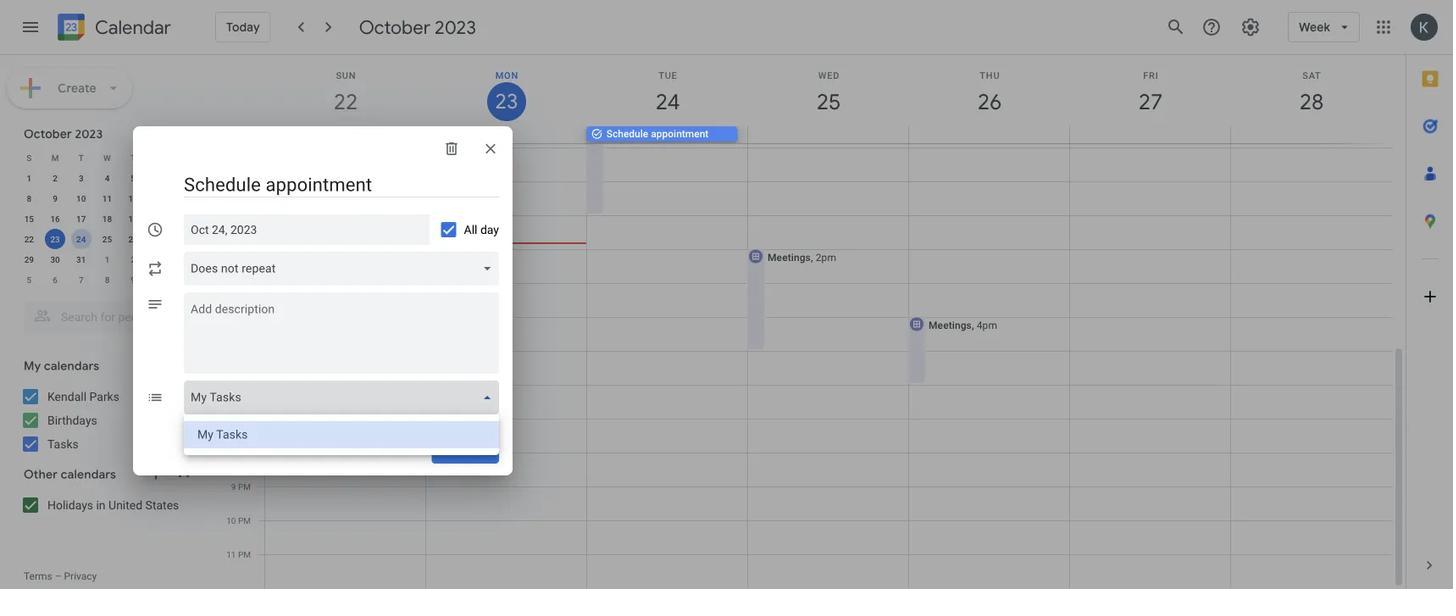 Task type: describe. For each thing, give the bounding box(es) containing it.
31
[[76, 254, 86, 264]]

0 vertical spatial 1
[[27, 173, 32, 183]]

, for 2pm
[[811, 251, 813, 263]]

1 t from the left
[[79, 153, 84, 163]]

grid containing schedule appointment
[[217, 55, 1406, 589]]

3 for 3 pm
[[231, 278, 236, 288]]

21 element
[[175, 208, 195, 229]]

birthdays
[[47, 413, 97, 427]]

pm for 11 pm
[[238, 549, 251, 559]]

18 element
[[97, 208, 117, 229]]

29
[[24, 254, 34, 264]]

pm for 10 pm
[[238, 515, 251, 525]]

9 pm
[[231, 481, 251, 492]]

, for 4pm
[[972, 319, 974, 331]]

12 element
[[123, 188, 143, 208]]

calendar
[[95, 16, 171, 39]]

0 horizontal spatial 2
[[53, 173, 58, 183]]

row containing s
[[16, 147, 198, 168]]

28
[[180, 234, 190, 244]]

november 8 element
[[97, 270, 117, 290]]

my tasks option
[[184, 421, 499, 448]]

1 pm
[[231, 210, 251, 220]]

row containing 15
[[16, 208, 198, 229]]

18
[[102, 214, 112, 224]]

24
[[76, 234, 86, 244]]

my calendars button
[[3, 353, 210, 380]]

Edit title text field
[[184, 172, 499, 197]]

14 element
[[175, 188, 195, 208]]

6 for 6 pm
[[231, 380, 236, 390]]

11 for 11 element
[[102, 193, 112, 203]]

12 for 12
[[128, 193, 138, 203]]

1 horizontal spatial 5
[[131, 173, 136, 183]]

24 element
[[71, 229, 91, 249]]

10 pm
[[226, 515, 251, 525]]

3 cell from the left
[[748, 126, 909, 143]]

other calendars
[[24, 467, 116, 482]]

november 10 element
[[149, 270, 169, 290]]

meetings , 2pm
[[768, 251, 837, 263]]

pm for 2 pm
[[238, 244, 251, 254]]

2 t from the left
[[131, 153, 136, 163]]

1 horizontal spatial october
[[359, 15, 431, 39]]

7 pm
[[231, 414, 251, 424]]

row containing 8
[[16, 188, 198, 208]]

row containing 1
[[16, 168, 198, 188]]

10 element
[[71, 188, 91, 208]]

0 horizontal spatial 9
[[53, 193, 58, 203]]

7 for november 7 element in the left of the page
[[79, 275, 84, 285]]

1 for 1 pm
[[231, 210, 236, 220]]

pm for 6 pm
[[238, 380, 251, 390]]

pm for 12 pm
[[238, 176, 251, 186]]

pm for 1 pm
[[238, 210, 251, 220]]

schedule
[[607, 128, 649, 140]]

0 horizontal spatial october 2023
[[24, 126, 103, 142]]

terms link
[[24, 570, 52, 582]]

november 1 element
[[97, 249, 117, 270]]

november 3 element
[[149, 249, 169, 270]]

21
[[180, 214, 190, 224]]

4 for 4 pm
[[231, 312, 236, 322]]

17 element
[[71, 208, 91, 229]]

november 5 element
[[19, 270, 39, 290]]

16
[[50, 214, 60, 224]]

terms – privacy
[[24, 570, 97, 582]]

24 cell
[[68, 229, 94, 249]]

11 pm
[[226, 549, 251, 559]]

today button
[[215, 12, 271, 42]]

4pm
[[977, 319, 998, 331]]

10 for 10 element
[[76, 193, 86, 203]]

pm for 4 pm
[[238, 312, 251, 322]]

4 for november 4 element
[[183, 254, 188, 264]]

1 horizontal spatial october 2023
[[359, 15, 476, 39]]

15 element
[[19, 208, 39, 229]]

parks
[[89, 389, 119, 403]]

9 for november 9 element at the top left of the page
[[131, 275, 136, 285]]

s
[[27, 153, 32, 163]]

12 pm
[[226, 176, 251, 186]]

Add description text field
[[184, 299, 499, 360]]

1 horizontal spatial 2023
[[435, 15, 476, 39]]

11 for november 11 element
[[180, 275, 190, 285]]

1 vertical spatial 2023
[[75, 126, 103, 142]]

29 element
[[19, 249, 39, 270]]

november 7 element
[[71, 270, 91, 290]]

row containing 5
[[16, 270, 198, 290]]

6 cell from the left
[[1231, 126, 1392, 143]]

8 for the november 8 element
[[105, 275, 110, 285]]

4 pm
[[231, 312, 251, 322]]

1 cell from the left
[[265, 126, 426, 143]]

19
[[128, 214, 138, 224]]

0 vertical spatial 7
[[183, 173, 188, 183]]

pm for 7 pm
[[238, 414, 251, 424]]



Task type: vqa. For each thing, say whether or not it's contained in the screenshot.
With this link, only people you allow can access your calendar.
no



Task type: locate. For each thing, give the bounding box(es) containing it.
october 2023
[[359, 15, 476, 39], [24, 126, 103, 142]]

my calendars
[[24, 358, 99, 374]]

1 vertical spatial 4
[[183, 254, 188, 264]]

7 pm from the top
[[238, 414, 251, 424]]

3 up 4 pm
[[231, 278, 236, 288]]

3 pm from the top
[[238, 244, 251, 254]]

5
[[131, 173, 136, 183], [27, 275, 32, 285]]

1
[[27, 173, 32, 183], [231, 210, 236, 220], [105, 254, 110, 264]]

2 pm from the top
[[238, 210, 251, 220]]

tab list
[[1407, 55, 1453, 542]]

2 vertical spatial 11
[[226, 549, 236, 559]]

17
[[76, 214, 86, 224]]

0 horizontal spatial meetings
[[768, 251, 811, 263]]

1 horizontal spatial 10
[[154, 275, 164, 285]]

1 horizontal spatial 2
[[131, 254, 136, 264]]

1 vertical spatial october
[[24, 126, 72, 142]]

1 vertical spatial 1
[[231, 210, 236, 220]]

5 cell from the left
[[1070, 126, 1231, 143]]

2 horizontal spatial 8
[[231, 447, 236, 458]]

1 vertical spatial 3
[[157, 254, 162, 264]]

2pm
[[816, 251, 837, 263]]

11 for 11 pm
[[226, 549, 236, 559]]

, left 2pm
[[811, 251, 813, 263]]

2 horizontal spatial 9
[[231, 481, 236, 492]]

2 cell from the left
[[426, 126, 587, 143]]

16 element
[[45, 208, 65, 229]]

0 horizontal spatial 1
[[27, 173, 32, 183]]

privacy
[[64, 570, 97, 582]]

27
[[154, 234, 164, 244]]

8 for 8 pm
[[231, 447, 236, 458]]

10 for 10 pm
[[226, 515, 236, 525]]

1 row from the top
[[16, 147, 198, 168]]

pm up 4 pm
[[238, 278, 251, 288]]

0 horizontal spatial 8
[[27, 193, 32, 203]]

2
[[53, 173, 58, 183], [231, 244, 236, 254], [131, 254, 136, 264]]

2 up november 9 element at the top left of the page
[[131, 254, 136, 264]]

10 up 17
[[76, 193, 86, 203]]

0 vertical spatial 2023
[[435, 15, 476, 39]]

calendars for other calendars
[[61, 467, 116, 482]]

1 horizontal spatial t
[[131, 153, 136, 163]]

1 vertical spatial 11
[[180, 275, 190, 285]]

2 down "start date" 'text field' at the top left
[[231, 244, 236, 254]]

pm up 1 pm
[[238, 176, 251, 186]]

10 up 11 pm
[[226, 515, 236, 525]]

0 horizontal spatial 2023
[[75, 126, 103, 142]]

meetings for meetings , 4pm
[[929, 319, 972, 331]]

grid
[[217, 55, 1406, 589]]

pm up 2 pm
[[238, 210, 251, 220]]

25
[[102, 234, 112, 244]]

11
[[102, 193, 112, 203], [180, 275, 190, 285], [226, 549, 236, 559]]

7 up 14 'element'
[[183, 173, 188, 183]]

t
[[79, 153, 84, 163], [131, 153, 136, 163]]

9 up the 10 pm
[[231, 481, 236, 492]]

6 row from the top
[[16, 249, 198, 270]]

2 vertical spatial 8
[[231, 447, 236, 458]]

1 vertical spatial meetings
[[929, 319, 972, 331]]

1 vertical spatial october 2023
[[24, 126, 103, 142]]

5 up 12 element
[[131, 173, 136, 183]]

0 vertical spatial 6
[[53, 275, 58, 285]]

0 vertical spatial calendars
[[44, 358, 99, 374]]

pm down "8 pm"
[[238, 481, 251, 492]]

23 cell
[[42, 229, 68, 249]]

pm down the 10 pm
[[238, 549, 251, 559]]

0 vertical spatial 4
[[105, 173, 110, 183]]

all
[[464, 223, 478, 237]]

pm down 9 pm
[[238, 515, 251, 525]]

20 element
[[149, 208, 169, 229]]

9 for 9 pm
[[231, 481, 236, 492]]

support image
[[1202, 17, 1222, 37]]

november 9 element
[[123, 270, 143, 290]]

1 horizontal spatial 9
[[131, 275, 136, 285]]

11 pm from the top
[[238, 549, 251, 559]]

1 vertical spatial ,
[[972, 319, 974, 331]]

19 element
[[123, 208, 143, 229]]

2 horizontal spatial 11
[[226, 549, 236, 559]]

row group
[[16, 168, 198, 290]]

1 down 25 element
[[105, 254, 110, 264]]

0 horizontal spatial 7
[[79, 275, 84, 285]]

1 horizontal spatial 4
[[183, 254, 188, 264]]

schedule appointment row
[[258, 126, 1406, 143]]

25 element
[[97, 229, 117, 249]]

26 element
[[123, 229, 143, 249]]

9
[[53, 193, 58, 203], [131, 275, 136, 285], [231, 481, 236, 492]]

8
[[27, 193, 32, 203], [105, 275, 110, 285], [231, 447, 236, 458]]

6 pm from the top
[[238, 380, 251, 390]]

1 vertical spatial 8
[[105, 275, 110, 285]]

2 horizontal spatial 1
[[231, 210, 236, 220]]

2 horizontal spatial 3
[[231, 278, 236, 288]]

my
[[24, 358, 41, 374]]

14
[[180, 193, 190, 203]]

pm
[[238, 176, 251, 186], [238, 210, 251, 220], [238, 244, 251, 254], [238, 278, 251, 288], [238, 312, 251, 322], [238, 380, 251, 390], [238, 414, 251, 424], [238, 447, 251, 458], [238, 481, 251, 492], [238, 515, 251, 525], [238, 549, 251, 559]]

3 up 10 element
[[79, 173, 84, 183]]

meetings left 4pm
[[929, 319, 972, 331]]

12 inside october 2023 grid
[[128, 193, 138, 203]]

other calendars button
[[3, 461, 210, 488]]

0 horizontal spatial 5
[[27, 275, 32, 285]]

12 for 12 pm
[[226, 176, 236, 186]]

9 pm from the top
[[238, 481, 251, 492]]

23, today element
[[45, 229, 65, 249]]

0 vertical spatial 12
[[226, 176, 236, 186]]

meetings , 4pm
[[929, 319, 998, 331]]

pm up 9 pm
[[238, 447, 251, 458]]

4 up 11 element
[[105, 173, 110, 183]]

october
[[359, 15, 431, 39], [24, 126, 72, 142]]

0 vertical spatial 9
[[53, 193, 58, 203]]

1 horizontal spatial 7
[[183, 173, 188, 183]]

, left 4pm
[[972, 319, 974, 331]]

pm up 7 pm
[[238, 380, 251, 390]]

2 horizontal spatial 7
[[231, 414, 236, 424]]

7 down 6 pm
[[231, 414, 236, 424]]

list box
[[184, 414, 499, 455]]

other
[[24, 467, 58, 482]]

30
[[50, 254, 60, 264]]

1 for the "november 1" "element"
[[105, 254, 110, 264]]

november 4 element
[[175, 249, 195, 270]]

october 2023 grid
[[16, 147, 198, 290]]

8 up 15 element at the top of the page
[[27, 193, 32, 203]]

10
[[76, 193, 86, 203], [154, 275, 164, 285], [226, 515, 236, 525]]

0 horizontal spatial 11
[[102, 193, 112, 203]]

30 element
[[45, 249, 65, 270]]

3 up november 10 element
[[157, 254, 162, 264]]

calendars up kendall
[[44, 358, 99, 374]]

1 horizontal spatial meetings
[[929, 319, 972, 331]]

6 for 6
[[53, 275, 58, 285]]

2 vertical spatial 1
[[105, 254, 110, 264]]

row group containing 1
[[16, 168, 198, 290]]

6 pm
[[231, 380, 251, 390]]

2 pm
[[231, 244, 251, 254]]

2023
[[435, 15, 476, 39], [75, 126, 103, 142]]

7
[[183, 173, 188, 183], [79, 275, 84, 285], [231, 414, 236, 424]]

appointment
[[651, 128, 709, 140]]

4 down 3 pm
[[231, 312, 236, 322]]

row containing 22
[[16, 229, 198, 249]]

kendall
[[47, 389, 86, 403]]

5 row from the top
[[16, 229, 198, 249]]

1 vertical spatial 6
[[231, 380, 236, 390]]

0 horizontal spatial 3
[[79, 173, 84, 183]]

1 down 12 pm
[[231, 210, 236, 220]]

pm down "start date" 'text field' at the top left
[[238, 244, 251, 254]]

1 horizontal spatial 6
[[231, 380, 236, 390]]

1 pm from the top
[[238, 176, 251, 186]]

12 up 1 pm
[[226, 176, 236, 186]]

main drawer image
[[20, 17, 41, 37]]

kendall parks
[[47, 389, 119, 403]]

schedule appointment button
[[587, 126, 738, 142]]

terms
[[24, 570, 52, 582]]

9 down november 2 element
[[131, 275, 136, 285]]

save
[[452, 441, 479, 456]]

today
[[226, 19, 260, 35]]

11 up 18
[[102, 193, 112, 203]]

0 horizontal spatial 4
[[105, 173, 110, 183]]

0 horizontal spatial october
[[24, 126, 72, 142]]

1 vertical spatial 5
[[27, 275, 32, 285]]

0 vertical spatial 8
[[27, 193, 32, 203]]

3 pm
[[231, 278, 251, 288]]

2 for 2 pm
[[231, 244, 236, 254]]

meetings
[[768, 251, 811, 263], [929, 319, 972, 331]]

4
[[105, 173, 110, 183], [183, 254, 188, 264], [231, 312, 236, 322]]

united
[[109, 498, 143, 512]]

5 down 29 element
[[27, 275, 32, 285]]

save button
[[432, 428, 499, 469]]

1 horizontal spatial 3
[[157, 254, 162, 264]]

calendars
[[44, 358, 99, 374], [61, 467, 116, 482]]

10 for november 10 element
[[154, 275, 164, 285]]

2 horizontal spatial 10
[[226, 515, 236, 525]]

31 element
[[71, 249, 91, 270]]

12 up 19
[[128, 193, 138, 203]]

1 horizontal spatial 11
[[180, 275, 190, 285]]

22 element
[[19, 229, 39, 249]]

holidays in united states
[[47, 498, 179, 512]]

28 element
[[175, 229, 195, 249]]

pm down 3 pm
[[238, 312, 251, 322]]

calendars for my calendars
[[44, 358, 99, 374]]

0 vertical spatial meetings
[[768, 251, 811, 263]]

7 for 7 pm
[[231, 414, 236, 424]]

1 vertical spatial calendars
[[61, 467, 116, 482]]

9 up 16 element
[[53, 193, 58, 203]]

8 down the "november 1" "element"
[[105, 275, 110, 285]]

holidays
[[47, 498, 93, 512]]

1 horizontal spatial 8
[[105, 275, 110, 285]]

26
[[128, 234, 138, 244]]

calendars up the in on the bottom of the page
[[61, 467, 116, 482]]

27 element
[[149, 229, 169, 249]]

1 vertical spatial 12
[[128, 193, 138, 203]]

10 pm from the top
[[238, 515, 251, 525]]

2 vertical spatial 4
[[231, 312, 236, 322]]

in
[[96, 498, 106, 512]]

pm for 9 pm
[[238, 481, 251, 492]]

4 pm from the top
[[238, 278, 251, 288]]

0 vertical spatial october 2023
[[359, 15, 476, 39]]

6 down 30 element
[[53, 275, 58, 285]]

2 horizontal spatial 4
[[231, 312, 236, 322]]

november 6 element
[[45, 270, 65, 290]]

schedule appointment
[[607, 128, 709, 140]]

meetings for meetings , 2pm
[[768, 251, 811, 263]]

meetings left 2pm
[[768, 251, 811, 263]]

2 down m
[[53, 173, 58, 183]]

my calendars list
[[3, 383, 210, 458]]

2 vertical spatial 9
[[231, 481, 236, 492]]

11 down november 4 element
[[180, 275, 190, 285]]

row containing 29
[[16, 249, 198, 270]]

8 pm from the top
[[238, 447, 251, 458]]

2 for november 2 element
[[131, 254, 136, 264]]

10 down november 3 element
[[154, 275, 164, 285]]

tasks
[[47, 437, 79, 451]]

t left the w
[[79, 153, 84, 163]]

1 horizontal spatial ,
[[972, 319, 974, 331]]

7 down 31 element in the left top of the page
[[79, 275, 84, 285]]

4 row from the top
[[16, 208, 198, 229]]

1 horizontal spatial 12
[[226, 176, 236, 186]]

pm down 6 pm
[[238, 414, 251, 424]]

15
[[24, 214, 34, 224]]

states
[[145, 498, 179, 512]]

8 pm
[[231, 447, 251, 458]]

None field
[[184, 252, 506, 286], [184, 381, 506, 414], [184, 252, 506, 286], [184, 381, 506, 414]]

20
[[154, 214, 164, 224]]

7 row from the top
[[16, 270, 198, 290]]

0 vertical spatial 11
[[102, 193, 112, 203]]

0 vertical spatial 10
[[76, 193, 86, 203]]

2 vertical spatial 3
[[231, 278, 236, 288]]

0 vertical spatial october
[[359, 15, 431, 39]]

2 row from the top
[[16, 168, 198, 188]]

1 down s
[[27, 173, 32, 183]]

privacy link
[[64, 570, 97, 582]]

2 horizontal spatial 2
[[231, 244, 236, 254]]

1 inside the "november 1" "element"
[[105, 254, 110, 264]]

6 up 7 pm
[[231, 380, 236, 390]]

22
[[24, 234, 34, 244]]

0 vertical spatial 5
[[131, 173, 136, 183]]

11 element
[[97, 188, 117, 208]]

3 for november 3 element
[[157, 254, 162, 264]]

3
[[79, 173, 84, 183], [157, 254, 162, 264], [231, 278, 236, 288]]

m
[[51, 153, 59, 163]]

calendar element
[[54, 10, 171, 47]]

4 cell from the left
[[909, 126, 1070, 143]]

23
[[50, 234, 60, 244]]

1 vertical spatial 9
[[131, 275, 136, 285]]

0 vertical spatial 3
[[79, 173, 84, 183]]

4 up november 11 element
[[183, 254, 188, 264]]

2 vertical spatial 10
[[226, 515, 236, 525]]

6
[[53, 275, 58, 285], [231, 380, 236, 390]]

w
[[103, 153, 111, 163]]

None search field
[[0, 295, 210, 332]]

8 up 9 pm
[[231, 447, 236, 458]]

row
[[16, 147, 198, 168], [16, 168, 198, 188], [16, 188, 198, 208], [16, 208, 198, 229], [16, 229, 198, 249], [16, 249, 198, 270], [16, 270, 198, 290]]

1 vertical spatial 10
[[154, 275, 164, 285]]

0 horizontal spatial 12
[[128, 193, 138, 203]]

0 horizontal spatial 6
[[53, 275, 58, 285]]

Start date text field
[[191, 220, 258, 240]]

5 pm from the top
[[238, 312, 251, 322]]

day
[[481, 223, 499, 237]]

cell
[[265, 126, 426, 143], [426, 126, 587, 143], [748, 126, 909, 143], [909, 126, 1070, 143], [1070, 126, 1231, 143], [1231, 126, 1392, 143]]

t right the w
[[131, 153, 136, 163]]

pm for 8 pm
[[238, 447, 251, 458]]

,
[[811, 251, 813, 263], [972, 319, 974, 331]]

all day
[[464, 223, 499, 237]]

november 11 element
[[175, 270, 195, 290]]

pm for 3 pm
[[238, 278, 251, 288]]

1 horizontal spatial 1
[[105, 254, 110, 264]]

6 inside october 2023 grid
[[53, 275, 58, 285]]

11 down the 10 pm
[[226, 549, 236, 559]]

3 row from the top
[[16, 188, 198, 208]]

12
[[226, 176, 236, 186], [128, 193, 138, 203]]

0 horizontal spatial 10
[[76, 193, 86, 203]]

1 vertical spatial 7
[[79, 275, 84, 285]]

november 2 element
[[123, 249, 143, 270]]

calendar heading
[[92, 16, 171, 39]]

0 horizontal spatial ,
[[811, 251, 813, 263]]

2 vertical spatial 7
[[231, 414, 236, 424]]

0 vertical spatial ,
[[811, 251, 813, 263]]

0 horizontal spatial t
[[79, 153, 84, 163]]

–
[[55, 570, 61, 582]]



